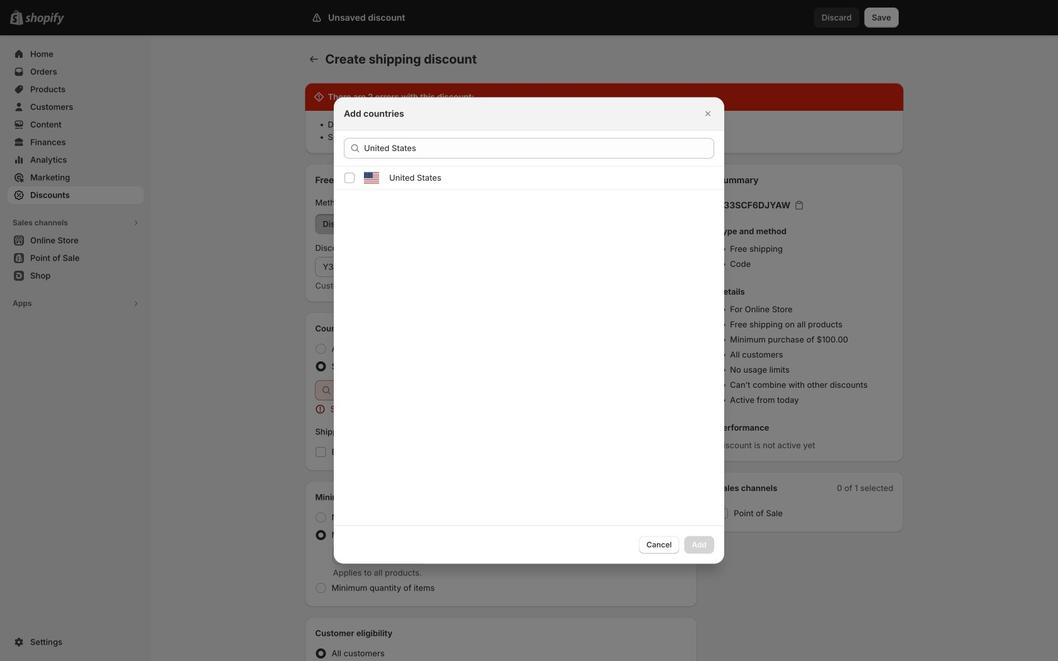Task type: vqa. For each thing, say whether or not it's contained in the screenshot.
Shopify image
yes



Task type: locate. For each thing, give the bounding box(es) containing it.
dialog
[[0, 97, 1059, 564]]

shopify image
[[25, 12, 64, 25]]

Search countries text field
[[364, 138, 715, 159]]



